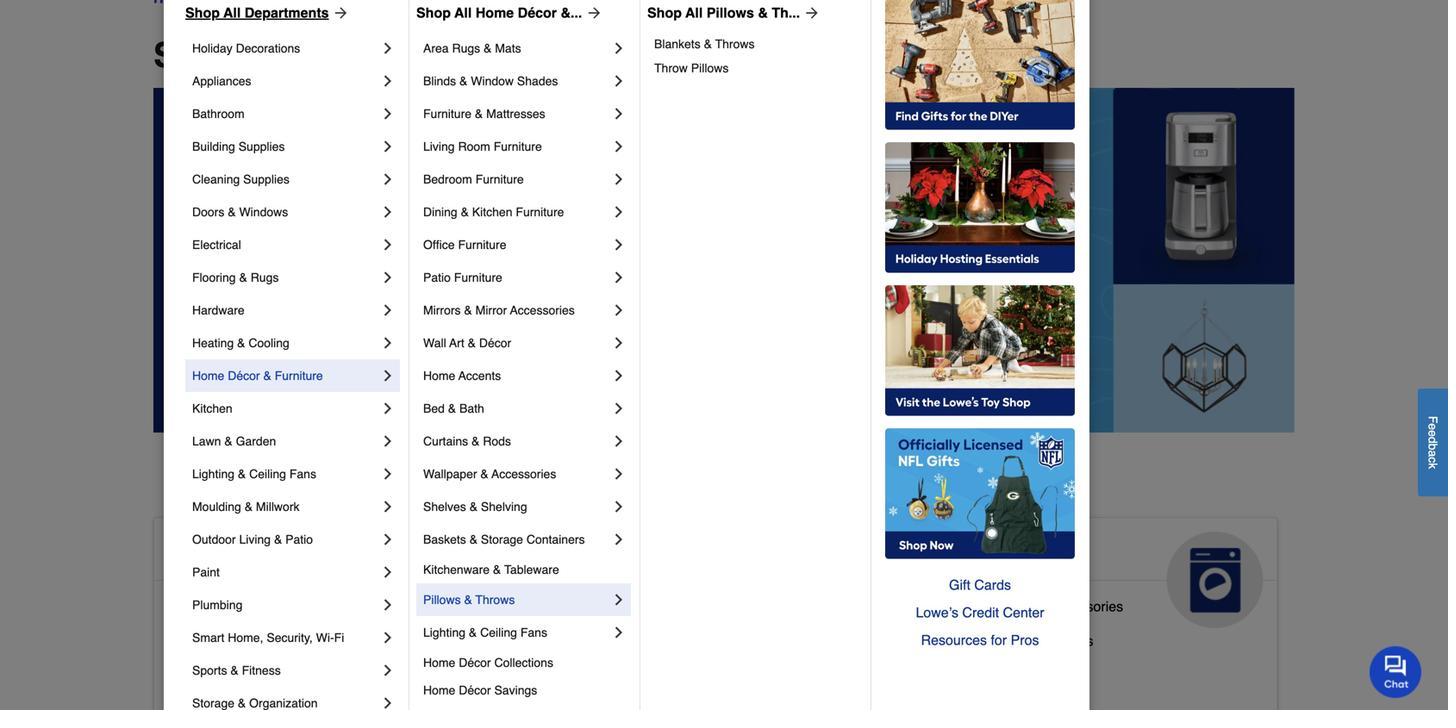 Task type: describe. For each thing, give the bounding box(es) containing it.
bath
[[459, 402, 484, 415]]

& inside baskets & storage containers link
[[470, 533, 478, 546]]

wall art & décor
[[423, 336, 511, 350]]

chevron right image for smart home, security, wi-fi
[[379, 629, 397, 646]]

chevron right image for shelves & shelving
[[610, 498, 628, 515]]

cards
[[974, 577, 1011, 593]]

chevron right image for plumbing
[[379, 596, 397, 614]]

appliances image
[[1167, 532, 1263, 628]]

animal & pet care link
[[538, 518, 893, 628]]

décor for home décor savings
[[459, 684, 491, 697]]

storage
[[481, 533, 523, 546]]

accessible entry & home link
[[168, 664, 324, 698]]

chevron right image for dining & kitchen furniture
[[610, 203, 628, 221]]

heating & cooling link
[[192, 327, 379, 359]]

lawn & garden
[[192, 434, 276, 448]]

savings
[[494, 684, 537, 697]]

1 horizontal spatial appliances
[[936, 539, 1065, 566]]

doors & windows
[[192, 205, 288, 219]]

home accents
[[423, 369, 501, 383]]

bedroom furniture link
[[423, 163, 610, 196]]

accessible bedroom
[[168, 633, 294, 649]]

& inside moulding & millwork link
[[245, 500, 253, 514]]

gift
[[949, 577, 970, 593]]

heating
[[192, 336, 234, 350]]

2 e from the top
[[1426, 430, 1440, 437]]

chevron right image for mirrors & mirror accessories
[[610, 302, 628, 319]]

furniture down heating & cooling "link"
[[275, 369, 323, 383]]

chevron right image for holiday decorations
[[379, 40, 397, 57]]

chevron right image for bed & bath
[[610, 400, 628, 417]]

accessories for appliance parts & accessories
[[1049, 599, 1123, 615]]

home down 'home décor collections'
[[423, 684, 455, 697]]

beverage & wine chillers link
[[936, 629, 1093, 664]]

home down wall at the left top
[[423, 369, 455, 383]]

outdoor
[[192, 533, 236, 546]]

bathroom link
[[192, 97, 379, 130]]

room
[[458, 140, 490, 153]]

patio furniture link
[[423, 261, 610, 294]]

kitchenware
[[423, 563, 490, 577]]

& inside lawn & garden link
[[224, 434, 232, 448]]

pillows & throws
[[423, 593, 515, 607]]

chevron right image for moulding & millwork
[[379, 498, 397, 515]]

c
[[1426, 457, 1440, 463]]

moulding
[[192, 500, 241, 514]]

chevron right image for doors & windows
[[379, 203, 397, 221]]

houses,
[[616, 661, 666, 677]]

art
[[449, 336, 464, 350]]

enjoy savings year-round. no matter what you're shopping for, find what you need at a great price. image
[[153, 88, 1295, 433]]

home down security,
[[287, 668, 324, 683]]

shades
[[517, 74, 558, 88]]

curtains & rods
[[423, 434, 511, 448]]

pet inside the pet beds, houses, & furniture link
[[552, 661, 573, 677]]

cleaning supplies link
[[192, 163, 379, 196]]

shop for shop all home décor &...
[[416, 5, 451, 21]]

find gifts for the diyer. image
[[885, 0, 1075, 130]]

fans for chevron right image related to lighting & ceiling fans
[[289, 467, 316, 481]]

blankets & throws link
[[654, 32, 859, 56]]

home up mats
[[476, 5, 514, 21]]

1 vertical spatial rugs
[[251, 271, 279, 284]]

holiday
[[192, 41, 232, 55]]

plumbing link
[[192, 589, 379, 621]]

chevron right image for lawn & garden
[[379, 433, 397, 450]]

dining & kitchen furniture
[[423, 205, 564, 219]]

blinds & window shades
[[423, 74, 558, 88]]

mattresses
[[486, 107, 545, 121]]

holiday decorations
[[192, 41, 300, 55]]

accents
[[458, 369, 501, 383]]

throws for pillows & throws
[[475, 593, 515, 607]]

chevron right image for flooring & rugs
[[379, 269, 397, 286]]

chevron right image for lighting & ceiling fans
[[610, 624, 628, 641]]

0 vertical spatial patio
[[423, 271, 451, 284]]

ceiling for rightmost lighting & ceiling fans link
[[480, 626, 517, 640]]

lighting for rightmost lighting & ceiling fans link
[[423, 626, 466, 640]]

rods
[[483, 434, 511, 448]]

accessible bedroom link
[[168, 629, 294, 664]]

flooring & rugs
[[192, 271, 279, 284]]

pros
[[1011, 632, 1039, 648]]

appliance parts & accessories link
[[936, 595, 1123, 629]]

chevron right image for wall art & décor
[[610, 334, 628, 352]]

accessible for accessible home
[[168, 539, 294, 566]]

wallpaper & accessories
[[423, 467, 556, 481]]

all for shop all home décor &...
[[454, 5, 472, 21]]

chevron right image for hardware
[[379, 302, 397, 319]]

shop all departments link
[[185, 3, 350, 23]]

throw
[[654, 61, 688, 75]]

1 horizontal spatial living
[[423, 140, 455, 153]]

baskets & storage containers
[[423, 533, 585, 546]]

home décor & furniture link
[[192, 359, 379, 392]]

kitchen link
[[192, 392, 379, 425]]

cleaning
[[192, 172, 240, 186]]

flooring & rugs link
[[192, 261, 379, 294]]

shop all pillows & th...
[[647, 5, 800, 21]]

fitness
[[242, 664, 281, 678]]

livestock supplies
[[552, 626, 666, 642]]

chevron right image for pillows & throws
[[610, 591, 628, 609]]

& up moulding & millwork
[[238, 467, 246, 481]]

pet beds, houses, & furniture
[[552, 661, 738, 677]]

& inside pillows & throws link
[[464, 593, 472, 607]]

chevron right image for office furniture
[[610, 236, 628, 253]]

accessible for accessible bedroom
[[168, 633, 234, 649]]

home down "heating" at the left
[[192, 369, 224, 383]]

chevron right image for bedroom furniture
[[610, 171, 628, 188]]

windows
[[239, 205, 288, 219]]

furniture down furniture & mattresses link
[[494, 140, 542, 153]]

home accents link
[[423, 359, 610, 392]]

bedroom furniture
[[423, 172, 524, 186]]

accessible for accessible entry & home
[[168, 668, 234, 683]]

furniture right houses,
[[683, 661, 738, 677]]

mirrors & mirror accessories
[[423, 303, 575, 317]]

kitchenware & tableware
[[423, 563, 559, 577]]

1 horizontal spatial bedroom
[[423, 172, 472, 186]]

tableware
[[504, 563, 559, 577]]

& inside sports & fitness link
[[230, 664, 239, 678]]

th...
[[772, 5, 800, 21]]

visit the lowe's toy shop. image
[[885, 285, 1075, 416]]

décor for home décor collections
[[459, 656, 491, 670]]

kitchen inside "link"
[[472, 205, 512, 219]]

sports & fitness link
[[192, 654, 379, 687]]

shop
[[153, 35, 240, 75]]

pet inside animal & pet care
[[663, 539, 701, 566]]

animal & pet care image
[[783, 532, 879, 628]]

chevron right image for wallpaper & accessories
[[610, 465, 628, 483]]

& inside shelves & shelving "link"
[[470, 500, 478, 514]]

accessories for mirrors & mirror accessories
[[510, 303, 575, 317]]

lawn & garden link
[[192, 425, 379, 458]]

& inside blankets & throws link
[[704, 37, 712, 51]]

wallpaper & accessories link
[[423, 458, 610, 490]]

chevron right image for sports & fitness
[[379, 662, 397, 679]]

chevron right image for living room furniture
[[610, 138, 628, 155]]

2 vertical spatial pillows
[[423, 593, 461, 607]]

0 horizontal spatial appliances link
[[192, 65, 379, 97]]

shop for shop all pillows & th...
[[647, 5, 682, 21]]

chillers
[[1047, 633, 1093, 649]]

& inside furniture & mattresses link
[[475, 107, 483, 121]]

hardware link
[[192, 294, 379, 327]]

chevron right image for patio furniture
[[610, 269, 628, 286]]

chevron right image for curtains & rods
[[610, 433, 628, 450]]

paint
[[192, 565, 220, 579]]

center
[[1003, 605, 1044, 621]]

shop all departments
[[153, 35, 512, 75]]

curtains
[[423, 434, 468, 448]]

bed & bath link
[[423, 392, 610, 425]]

& inside "shop all pillows & th..." link
[[758, 5, 768, 21]]

chevron right image for home accents
[[610, 367, 628, 384]]

1 vertical spatial living
[[239, 533, 271, 546]]

& inside beverage & wine chillers link
[[999, 633, 1008, 649]]

& inside heating & cooling "link"
[[237, 336, 245, 350]]

chevron right image for kitchen
[[379, 400, 397, 417]]

lighting for the top lighting & ceiling fans link
[[192, 467, 234, 481]]

1 horizontal spatial lighting & ceiling fans link
[[423, 616, 610, 649]]

chevron right image for bathroom
[[379, 105, 397, 122]]

office furniture
[[423, 238, 506, 252]]

throws for blankets & throws
[[715, 37, 755, 51]]

animal
[[552, 539, 633, 566]]

& inside kitchenware & tableware link
[[493, 563, 501, 577]]

chevron right image for heating & cooling
[[379, 334, 397, 352]]

1 horizontal spatial appliances link
[[922, 518, 1277, 628]]

home up home décor savings
[[423, 656, 455, 670]]

plumbing
[[192, 598, 243, 612]]

officially licensed n f l gifts. shop now. image
[[885, 428, 1075, 559]]

home décor savings
[[423, 684, 537, 697]]

home décor collections link
[[423, 649, 628, 677]]

moulding & millwork link
[[192, 490, 379, 523]]

holiday decorations link
[[192, 32, 379, 65]]

lighting & ceiling fans for rightmost lighting & ceiling fans link
[[423, 626, 547, 640]]



Task type: vqa. For each thing, say whether or not it's contained in the screenshot.
all related to Shop All Departments
yes



Task type: locate. For each thing, give the bounding box(es) containing it.
0 horizontal spatial fans
[[289, 467, 316, 481]]

& right houses,
[[670, 661, 679, 677]]

1 vertical spatial accessories
[[492, 467, 556, 481]]

1 vertical spatial departments
[[302, 35, 512, 75]]

appliance
[[936, 599, 997, 615]]

lowe's
[[916, 605, 958, 621]]

chevron right image for outdoor living & patio
[[379, 531, 397, 548]]

furniture down dining & kitchen furniture
[[458, 238, 506, 252]]

& up the living room furniture
[[475, 107, 483, 121]]

appliances link up "chillers"
[[922, 518, 1277, 628]]

all for shop all pillows & th...
[[685, 5, 703, 21]]

& left rods
[[472, 434, 480, 448]]

pillows down blankets & throws
[[691, 61, 729, 75]]

0 horizontal spatial lighting & ceiling fans link
[[192, 458, 379, 490]]

accessible up sports
[[168, 633, 234, 649]]

garden
[[236, 434, 276, 448]]

0 horizontal spatial throws
[[475, 593, 515, 607]]

2 vertical spatial supplies
[[613, 626, 666, 642]]

building supplies
[[192, 140, 285, 153]]

supplies up cleaning supplies
[[239, 140, 285, 153]]

bathroom up smart home, security, wi-fi
[[238, 599, 298, 615]]

all down shop all departments link
[[249, 35, 292, 75]]

& inside dining & kitchen furniture "link"
[[461, 205, 469, 219]]

0 vertical spatial living
[[423, 140, 455, 153]]

arrow right image up area rugs & mats link
[[582, 4, 603, 22]]

lighting & ceiling fans link
[[192, 458, 379, 490], [423, 616, 610, 649]]

1 vertical spatial kitchen
[[192, 402, 232, 415]]

& inside the pet beds, houses, & furniture link
[[670, 661, 679, 677]]

building supplies link
[[192, 130, 379, 163]]

0 vertical spatial supplies
[[239, 140, 285, 153]]

& down storage
[[493, 563, 501, 577]]

& inside doors & windows link
[[228, 205, 236, 219]]

beds,
[[577, 661, 612, 677]]

0 horizontal spatial appliances
[[192, 74, 251, 88]]

mirrors
[[423, 303, 461, 317]]

& right flooring
[[239, 271, 247, 284]]

accessories up shelves & shelving "link"
[[492, 467, 556, 481]]

home down moulding & millwork link
[[301, 539, 368, 566]]

dining
[[423, 205, 457, 219]]

1 horizontal spatial throws
[[715, 37, 755, 51]]

chevron right image for area rugs & mats
[[610, 40, 628, 57]]

shelves
[[423, 500, 466, 514]]

& right the bed
[[448, 402, 456, 415]]

living
[[423, 140, 455, 153], [239, 533, 271, 546]]

lighting & ceiling fans up 'home décor collections'
[[423, 626, 547, 640]]

lighting & ceiling fans link up collections
[[423, 616, 610, 649]]

chevron right image for furniture & mattresses
[[610, 105, 628, 122]]

1 vertical spatial bathroom
[[238, 599, 298, 615]]

0 vertical spatial ceiling
[[249, 467, 286, 481]]

holiday hosting essentials. image
[[885, 142, 1075, 273]]

accessories inside appliance parts & accessories link
[[1049, 599, 1123, 615]]

supplies up windows
[[243, 172, 290, 186]]

0 vertical spatial appliances link
[[192, 65, 379, 97]]

0 horizontal spatial arrow right image
[[329, 4, 350, 22]]

throws down "shop all pillows & th..." link
[[715, 37, 755, 51]]

chevron right image for cleaning supplies
[[379, 171, 397, 188]]

appliances up cards
[[936, 539, 1065, 566]]

1 vertical spatial pillows
[[691, 61, 729, 75]]

chevron right image for building supplies
[[379, 138, 397, 155]]

1 vertical spatial throws
[[475, 593, 515, 607]]

arrow right image inside shop all departments link
[[329, 4, 350, 22]]

all up blankets & throws
[[685, 5, 703, 21]]

arrow right image for shop all home décor &...
[[582, 4, 603, 22]]

1 vertical spatial patio
[[285, 533, 313, 546]]

0 vertical spatial rugs
[[452, 41, 480, 55]]

décor left &...
[[518, 5, 557, 21]]

accessible bathroom link
[[168, 595, 298, 629]]

accessible home image
[[399, 532, 495, 628]]

0 horizontal spatial bedroom
[[238, 633, 294, 649]]

rugs up hardware link
[[251, 271, 279, 284]]

1 vertical spatial appliances link
[[922, 518, 1277, 628]]

& right lawn
[[224, 434, 232, 448]]

accessories up the "wall art & décor" link at the left of the page
[[510, 303, 575, 317]]

3 shop from the left
[[647, 5, 682, 21]]

lighting & ceiling fans down "garden" on the bottom left of page
[[192, 467, 316, 481]]

throws down kitchenware & tableware
[[475, 593, 515, 607]]

& right entry
[[274, 668, 283, 683]]

livestock supplies link
[[552, 622, 666, 657]]

1 shop from the left
[[185, 5, 220, 21]]

area rugs & mats link
[[423, 32, 610, 65]]

chevron right image for blinds & window shades
[[610, 72, 628, 90]]

mats
[[495, 41, 521, 55]]

bedroom up fitness
[[238, 633, 294, 649]]

2 horizontal spatial shop
[[647, 5, 682, 21]]

1 vertical spatial lighting & ceiling fans
[[423, 626, 547, 640]]

1 horizontal spatial pet
[[663, 539, 701, 566]]

all up the area rugs & mats
[[454, 5, 472, 21]]

0 vertical spatial lighting & ceiling fans
[[192, 467, 316, 481]]

décor up home décor savings
[[459, 656, 491, 670]]

lighting & ceiling fans for the top lighting & ceiling fans link
[[192, 467, 316, 481]]

& inside animal & pet care
[[639, 539, 657, 566]]

& left storage
[[470, 533, 478, 546]]

ceiling up millwork
[[249, 467, 286, 481]]

1 accessible from the top
[[168, 539, 294, 566]]

1 horizontal spatial fans
[[520, 626, 547, 640]]

& down accessible bedroom link
[[230, 664, 239, 678]]

& inside mirrors & mirror accessories link
[[464, 303, 472, 317]]

& inside outdoor living & patio link
[[274, 533, 282, 546]]

0 horizontal spatial lighting
[[192, 467, 234, 481]]

accessible entry & home
[[168, 668, 324, 683]]

1 horizontal spatial lighting
[[423, 626, 466, 640]]

& inside the "wall art & décor" link
[[468, 336, 476, 350]]

wallpaper
[[423, 467, 477, 481]]

e
[[1426, 423, 1440, 430], [1426, 430, 1440, 437]]

chevron right image
[[379, 40, 397, 57], [379, 72, 397, 90], [610, 72, 628, 90], [379, 105, 397, 122], [379, 138, 397, 155], [610, 171, 628, 188], [379, 236, 397, 253], [610, 236, 628, 253], [379, 269, 397, 286], [610, 302, 628, 319], [379, 433, 397, 450], [610, 465, 628, 483], [379, 498, 397, 515], [610, 498, 628, 515], [379, 564, 397, 581], [610, 591, 628, 609], [610, 624, 628, 641], [379, 662, 397, 679], [379, 695, 397, 710]]

lawn
[[192, 434, 221, 448]]

1 horizontal spatial shop
[[416, 5, 451, 21]]

k
[[1426, 463, 1440, 469]]

& right shelves
[[470, 500, 478, 514]]

resources for pros link
[[885, 627, 1075, 654]]

décor down 'home décor collections'
[[459, 684, 491, 697]]

0 vertical spatial bedroom
[[423, 172, 472, 186]]

& right art
[[468, 336, 476, 350]]

livestock
[[552, 626, 610, 642]]

all for shop all departments
[[249, 35, 292, 75]]

1 e from the top
[[1426, 423, 1440, 430]]

accessible home
[[168, 539, 368, 566]]

appliances link down decorations
[[192, 65, 379, 97]]

& up shelves & shelving
[[480, 467, 489, 481]]

departments for shop all departments
[[302, 35, 512, 75]]

home,
[[228, 631, 263, 645]]

chevron right image for baskets & storage containers
[[610, 531, 628, 548]]

& left cooling
[[237, 336, 245, 350]]

shop up area
[[416, 5, 451, 21]]

arrow right image for shop all departments
[[329, 4, 350, 22]]

& down millwork
[[274, 533, 282, 546]]

accessories
[[510, 303, 575, 317], [492, 467, 556, 481], [1049, 599, 1123, 615]]

accessories inside mirrors & mirror accessories link
[[510, 303, 575, 317]]

beverage
[[936, 633, 995, 649]]

shop up blankets
[[647, 5, 682, 21]]

1 horizontal spatial arrow right image
[[582, 4, 603, 22]]

building
[[192, 140, 235, 153]]

shop for shop all departments
[[185, 5, 220, 21]]

blankets & throws
[[654, 37, 755, 51]]

& inside the curtains & rods link
[[472, 434, 480, 448]]

3 accessible from the top
[[168, 633, 234, 649]]

collections
[[494, 656, 553, 670]]

baskets
[[423, 533, 466, 546]]

furniture up mirror
[[454, 271, 502, 284]]

doors
[[192, 205, 224, 219]]

0 vertical spatial accessories
[[510, 303, 575, 317]]

care
[[552, 566, 606, 594]]

& down cooling
[[263, 369, 271, 383]]

patio down office
[[423, 271, 451, 284]]

1 vertical spatial ceiling
[[480, 626, 517, 640]]

all for shop all departments
[[223, 5, 241, 21]]

& left mirror
[[464, 303, 472, 317]]

fans up moulding & millwork link
[[289, 467, 316, 481]]

window
[[471, 74, 514, 88]]

& down kitchenware
[[464, 593, 472, 607]]

& right doors
[[228, 205, 236, 219]]

& inside "blinds & window shades" link
[[459, 74, 467, 88]]

accessible up smart
[[168, 599, 234, 615]]

lighting down pillows & throws
[[423, 626, 466, 640]]

furniture & mattresses
[[423, 107, 545, 121]]

0 vertical spatial lighting
[[192, 467, 234, 481]]

pillows down kitchenware
[[423, 593, 461, 607]]

appliances down holiday
[[192, 74, 251, 88]]

0 vertical spatial throws
[[715, 37, 755, 51]]

1 vertical spatial appliances
[[936, 539, 1065, 566]]

sports
[[192, 664, 227, 678]]

fans for chevron right icon associated with lighting & ceiling fans
[[520, 626, 547, 640]]

chevron right image for appliances
[[379, 72, 397, 90]]

& up throw pillows
[[704, 37, 712, 51]]

1 horizontal spatial rugs
[[452, 41, 480, 55]]

shop
[[185, 5, 220, 21], [416, 5, 451, 21], [647, 5, 682, 21]]

gift cards
[[949, 577, 1011, 593]]

1 horizontal spatial patio
[[423, 271, 451, 284]]

living down moulding & millwork
[[239, 533, 271, 546]]

bathroom up building
[[192, 107, 245, 121]]

accessories inside 'wallpaper & accessories' link
[[492, 467, 556, 481]]

décor down heating & cooling
[[228, 369, 260, 383]]

fi
[[334, 631, 344, 645]]

e up the b
[[1426, 430, 1440, 437]]

1 horizontal spatial ceiling
[[480, 626, 517, 640]]

décor down mirrors & mirror accessories
[[479, 336, 511, 350]]

curtains & rods link
[[423, 425, 610, 458]]

supplies for cleaning supplies
[[243, 172, 290, 186]]

& right parts
[[1037, 599, 1046, 615]]

parts
[[1001, 599, 1033, 615]]

1 vertical spatial supplies
[[243, 172, 290, 186]]

accessible for accessible bathroom
[[168, 599, 234, 615]]

accessories up "chillers"
[[1049, 599, 1123, 615]]

0 horizontal spatial rugs
[[251, 271, 279, 284]]

a
[[1426, 450, 1440, 457]]

1 vertical spatial lighting
[[423, 626, 466, 640]]

2 accessible from the top
[[168, 599, 234, 615]]

0 horizontal spatial lighting & ceiling fans
[[192, 467, 316, 481]]

blinds
[[423, 74, 456, 88]]

0 vertical spatial appliances
[[192, 74, 251, 88]]

4 accessible from the top
[[168, 668, 234, 683]]

smart
[[192, 631, 224, 645]]

furniture inside "link"
[[516, 205, 564, 219]]

decorations
[[236, 41, 300, 55]]

rugs right area
[[452, 41, 480, 55]]

kitchen down bedroom furniture
[[472, 205, 512, 219]]

1 vertical spatial fans
[[520, 626, 547, 640]]

throw pillows
[[654, 61, 729, 75]]

e up d
[[1426, 423, 1440, 430]]

accessible down 'moulding'
[[168, 539, 294, 566]]

chevron right image for lighting & ceiling fans
[[379, 465, 397, 483]]

chevron right image
[[610, 40, 628, 57], [610, 105, 628, 122], [610, 138, 628, 155], [379, 171, 397, 188], [379, 203, 397, 221], [610, 203, 628, 221], [610, 269, 628, 286], [379, 302, 397, 319], [379, 334, 397, 352], [610, 334, 628, 352], [379, 367, 397, 384], [610, 367, 628, 384], [379, 400, 397, 417], [610, 400, 628, 417], [610, 433, 628, 450], [379, 465, 397, 483], [379, 531, 397, 548], [610, 531, 628, 548], [379, 596, 397, 614], [379, 629, 397, 646]]

all up holiday decorations
[[223, 5, 241, 21]]

living left the 'room'
[[423, 140, 455, 153]]

& inside "flooring & rugs" link
[[239, 271, 247, 284]]

& inside the "bed & bath" link
[[448, 402, 456, 415]]

arrow right image inside the shop all home décor &... link
[[582, 4, 603, 22]]

0 horizontal spatial ceiling
[[249, 467, 286, 481]]

0 vertical spatial kitchen
[[472, 205, 512, 219]]

baskets & storage containers link
[[423, 523, 610, 556]]

containers
[[527, 533, 585, 546]]

supplies up houses,
[[613, 626, 666, 642]]

shop all home décor &...
[[416, 5, 582, 21]]

& inside home décor & furniture link
[[263, 369, 271, 383]]

heating & cooling
[[192, 336, 289, 350]]

&...
[[561, 5, 582, 21]]

1 vertical spatial pet
[[552, 661, 573, 677]]

0 vertical spatial pet
[[663, 539, 701, 566]]

0 vertical spatial fans
[[289, 467, 316, 481]]

smart home, security, wi-fi
[[192, 631, 344, 645]]

lighting & ceiling fans link up millwork
[[192, 458, 379, 490]]

0 vertical spatial lighting & ceiling fans link
[[192, 458, 379, 490]]

lowe's credit center link
[[885, 599, 1075, 627]]

kitchen up lawn
[[192, 402, 232, 415]]

blinds & window shades link
[[423, 65, 610, 97]]

home décor collections
[[423, 656, 553, 670]]

rugs
[[452, 41, 480, 55], [251, 271, 279, 284]]

0 horizontal spatial shop
[[185, 5, 220, 21]]

credit
[[962, 605, 999, 621]]

chevron right image for electrical
[[379, 236, 397, 253]]

shop all departments
[[185, 5, 329, 21]]

hardware
[[192, 303, 245, 317]]

furniture up dining & kitchen furniture
[[476, 172, 524, 186]]

0 horizontal spatial pet
[[552, 661, 573, 677]]

lighting up 'moulding'
[[192, 467, 234, 481]]

supplies for livestock supplies
[[613, 626, 666, 642]]

shop all pillows & th... link
[[647, 3, 821, 23]]

1 horizontal spatial lighting & ceiling fans
[[423, 626, 547, 640]]

arrow right image
[[329, 4, 350, 22], [582, 4, 603, 22]]

0 horizontal spatial kitchen
[[192, 402, 232, 415]]

blankets
[[654, 37, 701, 51]]

0 horizontal spatial living
[[239, 533, 271, 546]]

& right animal
[[639, 539, 657, 566]]

moulding & millwork
[[192, 500, 300, 514]]

2 shop from the left
[[416, 5, 451, 21]]

1 vertical spatial bedroom
[[238, 633, 294, 649]]

arrow right image
[[800, 4, 821, 22]]

cooling
[[249, 336, 289, 350]]

décor for home décor & furniture
[[228, 369, 260, 383]]

& right dining
[[461, 205, 469, 219]]

fans up "home décor collections" link
[[520, 626, 547, 640]]

office furniture link
[[423, 228, 610, 261]]

smart home, security, wi-fi link
[[192, 621, 379, 654]]

shop up holiday
[[185, 5, 220, 21]]

bedroom up dining
[[423, 172, 472, 186]]

& down pillows & throws
[[469, 626, 477, 640]]

ceiling up 'home décor collections'
[[480, 626, 517, 640]]

& inside appliance parts & accessories link
[[1037, 599, 1046, 615]]

& inside area rugs & mats link
[[484, 41, 492, 55]]

0 horizontal spatial patio
[[285, 533, 313, 546]]

& inside accessible entry & home link
[[274, 668, 283, 683]]

& left th...
[[758, 5, 768, 21]]

supplies for building supplies
[[239, 140, 285, 153]]

chevron right image for paint
[[379, 564, 397, 581]]

0 vertical spatial bathroom
[[192, 107, 245, 121]]

lighting
[[192, 467, 234, 481], [423, 626, 466, 640]]

kitchenware & tableware link
[[423, 556, 628, 584]]

kitchen
[[472, 205, 512, 219], [192, 402, 232, 415]]

b
[[1426, 443, 1440, 450]]

& inside 'wallpaper & accessories' link
[[480, 467, 489, 481]]

chevron right image for home décor & furniture
[[379, 367, 397, 384]]

resources for pros
[[921, 632, 1039, 648]]

0 vertical spatial departments
[[245, 5, 329, 21]]

& left pros
[[999, 633, 1008, 649]]

patio up paint link
[[285, 533, 313, 546]]

2 vertical spatial accessories
[[1049, 599, 1123, 615]]

pillows up blankets & throws
[[707, 5, 754, 21]]

throw pillows link
[[654, 56, 859, 80]]

cleaning supplies
[[192, 172, 290, 186]]

area
[[423, 41, 449, 55]]

paint link
[[192, 556, 379, 589]]

accessible down smart
[[168, 668, 234, 683]]

electrical link
[[192, 228, 379, 261]]

1 horizontal spatial kitchen
[[472, 205, 512, 219]]

& left mats
[[484, 41, 492, 55]]

chat invite button image
[[1370, 646, 1422, 698]]

wall art & décor link
[[423, 327, 610, 359]]

1 vertical spatial lighting & ceiling fans link
[[423, 616, 610, 649]]

0 vertical spatial pillows
[[707, 5, 754, 21]]

furniture down bedroom furniture link
[[516, 205, 564, 219]]

ceiling for the top lighting & ceiling fans link
[[249, 467, 286, 481]]

appliances link
[[192, 65, 379, 97], [922, 518, 1277, 628]]

1 arrow right image from the left
[[329, 4, 350, 22]]

departments for shop all departments
[[245, 5, 329, 21]]

arrow right image up shop all departments at left top
[[329, 4, 350, 22]]

furniture down blinds
[[423, 107, 472, 121]]

2 arrow right image from the left
[[582, 4, 603, 22]]



